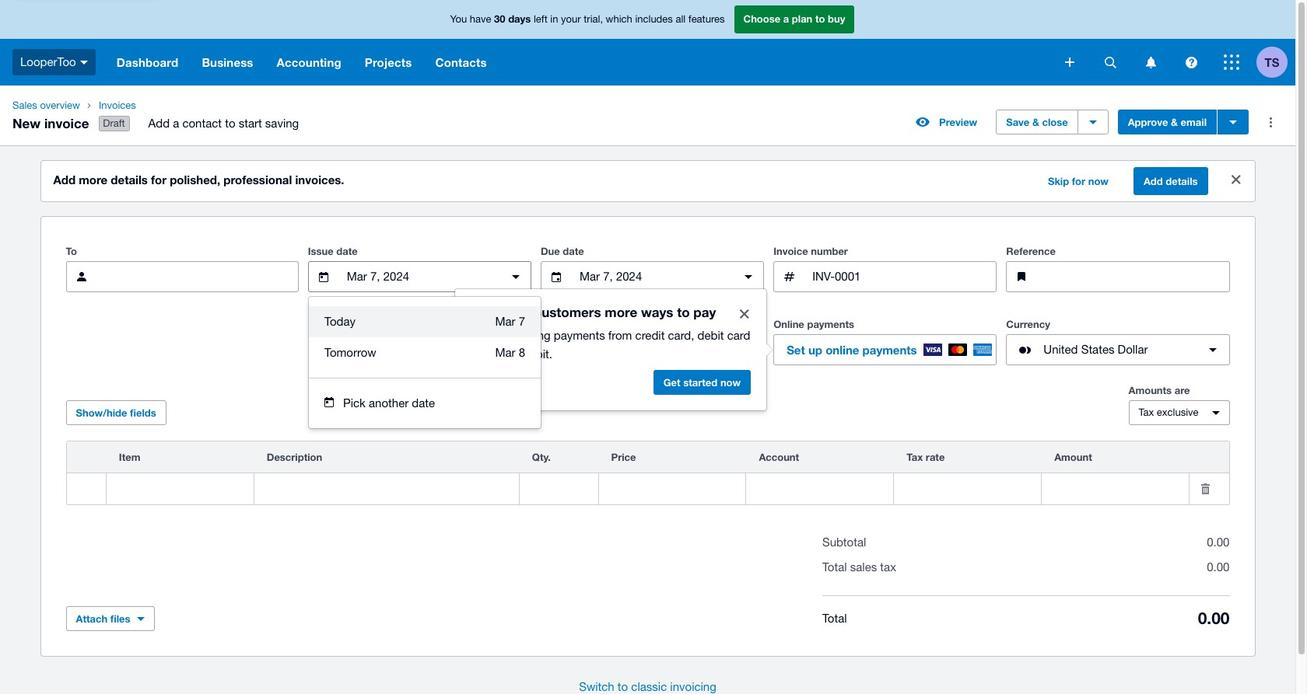Task type: vqa. For each thing, say whether or not it's contained in the screenshot.
"AND" in the 'Hardware and Building Supplies Retail ing'
no



Task type: describe. For each thing, give the bounding box(es) containing it.
united states dollar
[[1044, 343, 1148, 356]]

start
[[471, 329, 496, 342]]

2 vertical spatial 0.00
[[1198, 609, 1230, 629]]

dashboard link
[[105, 39, 190, 86]]

30
[[494, 13, 505, 25]]

choose
[[743, 13, 780, 25]]

invoice line item list element
[[66, 441, 1230, 506]]

more line item options element
[[1190, 442, 1229, 473]]

to
[[66, 245, 77, 258]]

invoice number
[[773, 245, 848, 258]]

new invoice
[[12, 115, 89, 131]]

now for add more details for polished, professional invoices.
[[1088, 175, 1109, 188]]

add details button
[[1133, 167, 1208, 195]]

classic
[[631, 681, 667, 694]]

ts
[[1265, 55, 1279, 69]]

preview
[[939, 116, 977, 128]]

0.00 for subtotal
[[1207, 536, 1230, 549]]

banner containing ts
[[0, 0, 1295, 86]]

today
[[324, 315, 356, 328]]

more inside dialog
[[605, 304, 637, 321]]

contact
[[182, 117, 222, 130]]

7
[[519, 315, 525, 328]]

invoices
[[99, 100, 136, 111]]

online
[[826, 343, 859, 357]]

save & close button
[[996, 110, 1078, 135]]

a for plan
[[783, 13, 789, 25]]

approve
[[1128, 116, 1168, 128]]

to inside the switch to classic invoicing button
[[618, 681, 628, 694]]

price
[[611, 451, 636, 464]]

debit.
[[521, 348, 552, 361]]

close
[[1042, 116, 1068, 128]]

features
[[688, 13, 725, 25]]

0 horizontal spatial for
[[151, 173, 166, 187]]

due
[[541, 245, 560, 258]]

set up online payments
[[787, 343, 917, 357]]

tax exclusive
[[1139, 407, 1199, 419]]

another
[[369, 397, 409, 410]]

& for email
[[1171, 116, 1178, 128]]

contact element
[[66, 262, 299, 293]]

tax for tax rate
[[907, 451, 923, 464]]

a for contact
[[173, 117, 179, 130]]

approve & email
[[1128, 116, 1207, 128]]

attach files button
[[66, 607, 154, 632]]

Issue date text field
[[345, 262, 494, 292]]

give your customers more ways to pay
[[471, 304, 716, 321]]

account
[[759, 451, 799, 464]]

now for start accepting payments from credit card, debit card and ach debit.
[[720, 377, 741, 389]]

show/hide fields button
[[66, 401, 166, 426]]

add more details for polished, professional invoices.
[[53, 173, 344, 187]]

accounting button
[[265, 39, 353, 86]]

united states dollar button
[[1006, 335, 1230, 366]]

amount
[[1054, 451, 1092, 464]]

trial,
[[584, 13, 603, 25]]

add for add more details for polished, professional invoices.
[[53, 173, 76, 187]]

to left start
[[225, 117, 235, 130]]

number
[[811, 245, 848, 258]]

are
[[1175, 384, 1190, 397]]

saving
[[265, 117, 299, 130]]

To text field
[[103, 262, 298, 292]]

to inside give your customers more ways to pay dialog
[[677, 304, 690, 321]]

get started now button
[[653, 370, 751, 395]]

list box containing today
[[309, 297, 541, 378]]

0.00 for total sales tax
[[1207, 561, 1230, 574]]

business button
[[190, 39, 265, 86]]

rate
[[926, 451, 945, 464]]

tax
[[880, 561, 896, 574]]

payments inside start accepting payments from credit card, debit card and ach debit.
[[554, 329, 605, 342]]

accounting
[[277, 55, 341, 69]]

online payments
[[773, 318, 854, 331]]

date for due date
[[563, 245, 584, 258]]

mar 8
[[495, 346, 525, 360]]

subtotal
[[822, 536, 866, 549]]

issue
[[308, 245, 334, 258]]

online
[[773, 318, 804, 331]]

card
[[727, 329, 750, 342]]

get
[[663, 377, 680, 389]]

draft
[[103, 118, 125, 129]]

have
[[470, 13, 491, 25]]

more date options image
[[733, 262, 764, 293]]

buy
[[828, 13, 845, 25]]

add for add a contact to start saving
[[148, 117, 170, 130]]

Reference text field
[[1044, 262, 1229, 292]]

choose a plan to buy
[[743, 13, 845, 25]]

card,
[[668, 329, 694, 342]]

contacts button
[[424, 39, 498, 86]]

dashboard
[[116, 55, 178, 69]]

mar for mar 8
[[495, 346, 515, 360]]

more date options image
[[500, 262, 531, 293]]

start
[[239, 117, 262, 130]]

total sales tax
[[822, 561, 896, 574]]

states
[[1081, 343, 1114, 356]]

loopertoo button
[[0, 39, 105, 86]]

1 horizontal spatial svg image
[[1224, 54, 1239, 70]]



Task type: locate. For each thing, give the bounding box(es) containing it.
fields
[[130, 407, 156, 419]]

payments inside popup button
[[862, 343, 917, 357]]

to left buy
[[815, 13, 825, 25]]

0 vertical spatial mar
[[495, 315, 515, 328]]

mar 7
[[495, 315, 525, 328]]

left
[[534, 13, 548, 25]]

payments up online
[[807, 318, 854, 331]]

0 vertical spatial a
[[783, 13, 789, 25]]

for
[[151, 173, 166, 187], [1072, 175, 1085, 188]]

svg image inside the loopertoo popup button
[[80, 60, 88, 64]]

1 vertical spatial a
[[173, 117, 179, 130]]

currency
[[1006, 318, 1050, 331]]

add for add details
[[1144, 175, 1163, 188]]

add down approve
[[1144, 175, 1163, 188]]

& inside save & close button
[[1032, 116, 1039, 128]]

& left the email
[[1171, 116, 1178, 128]]

1 horizontal spatial a
[[783, 13, 789, 25]]

date for issue date
[[336, 245, 358, 258]]

files
[[110, 613, 130, 626]]

ways
[[641, 304, 673, 321]]

0 horizontal spatial add
[[53, 173, 76, 187]]

projects
[[365, 55, 412, 69]]

1 horizontal spatial add
[[148, 117, 170, 130]]

preview button
[[906, 110, 987, 135]]

approve & email button
[[1118, 110, 1217, 135]]

tomorrow
[[324, 346, 376, 360]]

qty.
[[532, 451, 551, 464]]

1 horizontal spatial details
[[1166, 175, 1198, 188]]

date inside button
[[412, 397, 435, 410]]

invoices.
[[295, 173, 344, 187]]

0 horizontal spatial &
[[1032, 116, 1039, 128]]

to right the switch
[[618, 681, 628, 694]]

0 horizontal spatial a
[[173, 117, 179, 130]]

skip
[[1048, 175, 1069, 188]]

0 horizontal spatial more
[[79, 173, 108, 187]]

0 vertical spatial tax
[[1139, 407, 1154, 419]]

0 horizontal spatial tax
[[907, 451, 923, 464]]

save & close
[[1006, 116, 1068, 128]]

2 mar from the top
[[495, 346, 515, 360]]

0 vertical spatial more
[[79, 173, 108, 187]]

issue date
[[308, 245, 358, 258]]

date right another
[[412, 397, 435, 410]]

group containing today
[[309, 297, 541, 429]]

amounts
[[1128, 384, 1172, 397]]

Due date text field
[[578, 262, 727, 292]]

1 horizontal spatial &
[[1171, 116, 1178, 128]]

overview
[[40, 100, 80, 111]]

total for total sales tax
[[822, 561, 847, 574]]

in
[[550, 13, 558, 25]]

skip for now
[[1048, 175, 1109, 188]]

your inside you have 30 days left in your trial, which includes all features
[[561, 13, 581, 25]]

to inside banner
[[815, 13, 825, 25]]

email
[[1181, 116, 1207, 128]]

2 horizontal spatial add
[[1144, 175, 1163, 188]]

1 horizontal spatial your
[[561, 13, 581, 25]]

show/hide
[[76, 407, 127, 419]]

up
[[808, 343, 822, 357]]

1 vertical spatial 0.00
[[1207, 561, 1230, 574]]

1 vertical spatial more
[[605, 304, 637, 321]]

give your customers more ways to pay dialog
[[455, 290, 766, 411]]

1 vertical spatial now
[[720, 377, 741, 389]]

your inside dialog
[[502, 304, 530, 321]]

remove image
[[1190, 474, 1221, 505]]

exclusive
[[1157, 407, 1199, 419]]

mar for mar 7
[[495, 315, 515, 328]]

more down draft
[[79, 173, 108, 187]]

None text field
[[254, 475, 519, 504]]

start accepting payments from credit card, debit card and ach debit.
[[471, 329, 750, 361]]

to left pay
[[677, 304, 690, 321]]

tax
[[1139, 407, 1154, 419], [907, 451, 923, 464]]

for left polished,
[[151, 173, 166, 187]]

debit
[[698, 329, 724, 342]]

mar left 7
[[495, 315, 515, 328]]

details down draft
[[111, 173, 148, 187]]

0 horizontal spatial svg image
[[80, 60, 88, 64]]

accepting
[[499, 329, 551, 342]]

invoices link
[[92, 98, 311, 114]]

1 mar from the top
[[495, 315, 515, 328]]

payments right online
[[862, 343, 917, 357]]

get started now
[[663, 377, 741, 389]]

your
[[561, 13, 581, 25], [502, 304, 530, 321]]

tax down amounts
[[1139, 407, 1154, 419]]

pick another date
[[343, 397, 435, 410]]

ts button
[[1256, 39, 1295, 86]]

for right skip
[[1072, 175, 1085, 188]]

includes
[[635, 13, 673, 25]]

more invoice options image
[[1255, 107, 1286, 138]]

details inside button
[[1166, 175, 1198, 188]]

amounts are
[[1128, 384, 1190, 397]]

svg image
[[1224, 54, 1239, 70], [80, 60, 88, 64]]

0 vertical spatial total
[[822, 561, 847, 574]]

started
[[683, 377, 718, 389]]

2 & from the left
[[1171, 116, 1178, 128]]

date right issue
[[336, 245, 358, 258]]

None field
[[106, 475, 253, 504], [520, 475, 598, 504], [599, 475, 746, 504], [1042, 475, 1189, 504], [106, 475, 253, 504], [520, 475, 598, 504], [599, 475, 746, 504], [1042, 475, 1189, 504]]

you have 30 days left in your trial, which includes all features
[[450, 13, 725, 25]]

more up from
[[605, 304, 637, 321]]

mar left 8 on the left of the page
[[495, 346, 515, 360]]

1 horizontal spatial for
[[1072, 175, 1085, 188]]

your up accepting
[[502, 304, 530, 321]]

invoice
[[44, 115, 89, 131]]

add left contact
[[148, 117, 170, 130]]

svg image
[[1104, 56, 1116, 68], [1146, 56, 1156, 68], [1185, 56, 1197, 68], [1065, 58, 1074, 67]]

skip for now button
[[1039, 169, 1118, 194]]

group
[[309, 297, 541, 429]]

payments down customers
[[554, 329, 605, 342]]

svg image left ts
[[1224, 54, 1239, 70]]

0 vertical spatial now
[[1088, 175, 1109, 188]]

business
[[202, 55, 253, 69]]

& right save in the top right of the page
[[1032, 116, 1039, 128]]

banner
[[0, 0, 1295, 86]]

a left plan
[[783, 13, 789, 25]]

now inside button
[[1088, 175, 1109, 188]]

2 total from the top
[[822, 612, 847, 625]]

sales overview link
[[6, 98, 86, 114]]

now right 'started'
[[720, 377, 741, 389]]

2 horizontal spatial payments
[[862, 343, 917, 357]]

1 horizontal spatial tax
[[1139, 407, 1154, 419]]

1 horizontal spatial date
[[412, 397, 435, 410]]

close button
[[1220, 164, 1251, 195]]

1 horizontal spatial more
[[605, 304, 637, 321]]

pay
[[693, 304, 716, 321]]

add a contact to start saving
[[148, 117, 299, 130]]

&
[[1032, 116, 1039, 128], [1171, 116, 1178, 128]]

now right skip
[[1088, 175, 1109, 188]]

0 horizontal spatial details
[[111, 173, 148, 187]]

more
[[79, 173, 108, 187], [605, 304, 637, 321]]

none text field inside invoice line item list element
[[254, 475, 519, 504]]

customers
[[534, 304, 601, 321]]

add inside button
[[1144, 175, 1163, 188]]

svg image right loopertoo
[[80, 60, 88, 64]]

now inside button
[[720, 377, 741, 389]]

date right due
[[563, 245, 584, 258]]

credit
[[635, 329, 665, 342]]

tax exclusive button
[[1128, 401, 1230, 426]]

invoice number element
[[773, 262, 997, 293]]

your right in at top left
[[561, 13, 581, 25]]

tax inside invoice line item list element
[[907, 451, 923, 464]]

projects button
[[353, 39, 424, 86]]

pick
[[343, 397, 366, 410]]

loopertoo
[[20, 55, 76, 68]]

1 vertical spatial your
[[502, 304, 530, 321]]

Invoice number text field
[[811, 262, 996, 292]]

contacts
[[435, 55, 487, 69]]

total for total
[[822, 612, 847, 625]]

invoicing
[[670, 681, 716, 694]]

set
[[787, 343, 805, 357]]

mar
[[495, 315, 515, 328], [495, 346, 515, 360]]

details left the close image
[[1166, 175, 1198, 188]]

switch to classic invoicing button
[[567, 672, 729, 695]]

0 horizontal spatial now
[[720, 377, 741, 389]]

0 horizontal spatial your
[[502, 304, 530, 321]]

all
[[676, 13, 686, 25]]

from
[[608, 329, 632, 342]]

2 horizontal spatial date
[[563, 245, 584, 258]]

1 total from the top
[[822, 561, 847, 574]]

details
[[111, 173, 148, 187], [1166, 175, 1198, 188]]

for inside button
[[1072, 175, 1085, 188]]

tax left rate
[[907, 451, 923, 464]]

tax inside popup button
[[1139, 407, 1154, 419]]

total down total sales tax
[[822, 612, 847, 625]]

0 horizontal spatial payments
[[554, 329, 605, 342]]

tax for tax exclusive
[[1139, 407, 1154, 419]]

sales
[[850, 561, 877, 574]]

0.00
[[1207, 536, 1230, 549], [1207, 561, 1230, 574], [1198, 609, 1230, 629]]

0 vertical spatial your
[[561, 13, 581, 25]]

1 vertical spatial total
[[822, 612, 847, 625]]

give
[[471, 304, 499, 321]]

due date
[[541, 245, 584, 258]]

sales overview
[[12, 100, 80, 111]]

list box
[[309, 297, 541, 378]]

polished,
[[170, 173, 220, 187]]

united
[[1044, 343, 1078, 356]]

& for close
[[1032, 116, 1039, 128]]

0 horizontal spatial date
[[336, 245, 358, 258]]

a left contact
[[173, 117, 179, 130]]

1 vertical spatial tax
[[907, 451, 923, 464]]

close image
[[1231, 175, 1241, 184]]

now
[[1088, 175, 1109, 188], [720, 377, 741, 389]]

which
[[606, 13, 632, 25]]

tax rate
[[907, 451, 945, 464]]

1 vertical spatial mar
[[495, 346, 515, 360]]

1 & from the left
[[1032, 116, 1039, 128]]

1 horizontal spatial payments
[[807, 318, 854, 331]]

& inside approve & email button
[[1171, 116, 1178, 128]]

add down the invoice
[[53, 173, 76, 187]]

total down subtotal
[[822, 561, 847, 574]]

1 horizontal spatial now
[[1088, 175, 1109, 188]]

8
[[519, 346, 525, 360]]

a inside banner
[[783, 13, 789, 25]]

tout to set up payment services image
[[729, 299, 760, 330]]

0 vertical spatial 0.00
[[1207, 536, 1230, 549]]



